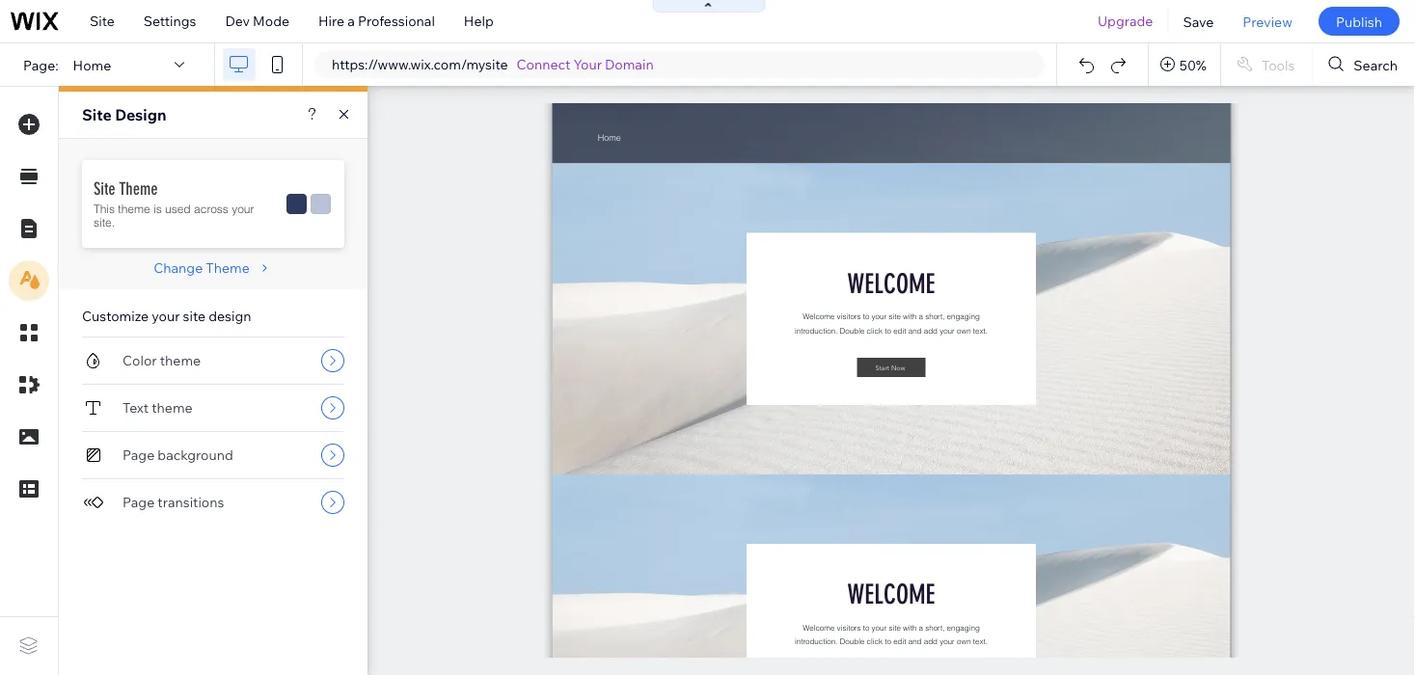 Task type: describe. For each thing, give the bounding box(es) containing it.
save
[[1184, 13, 1214, 30]]

site for theme
[[94, 178, 115, 199]]

change theme button
[[154, 260, 273, 277]]

publish button
[[1319, 7, 1400, 36]]

upgrade
[[1098, 13, 1154, 29]]

text theme
[[123, 400, 193, 416]]

https://www.wix.com/mysite
[[332, 56, 508, 73]]

hire a professional
[[319, 13, 435, 29]]

across
[[194, 202, 229, 216]]

connect
[[517, 56, 571, 73]]

0 horizontal spatial your
[[152, 308, 180, 325]]

customize your site design
[[82, 308, 251, 325]]

color theme
[[123, 352, 201, 369]]

this
[[94, 202, 115, 216]]

site
[[183, 308, 206, 325]]

site design
[[82, 105, 167, 124]]

design
[[115, 105, 167, 124]]

site theme this theme is used across your site.
[[94, 178, 254, 229]]

page background
[[123, 447, 233, 464]]

page for page transitions
[[123, 494, 155, 511]]

color
[[123, 352, 157, 369]]

home
[[73, 56, 111, 73]]

mode
[[253, 13, 290, 29]]

text
[[123, 400, 149, 416]]

transitions
[[158, 494, 224, 511]]

search button
[[1314, 43, 1416, 86]]

customize
[[82, 308, 149, 325]]

tools button
[[1222, 43, 1313, 86]]

preview button
[[1229, 0, 1308, 42]]

theme for site
[[119, 178, 158, 199]]

used
[[165, 202, 191, 216]]

theme for change
[[206, 260, 250, 277]]

change theme
[[154, 260, 250, 277]]

help
[[464, 13, 494, 29]]

tools
[[1262, 56, 1296, 73]]

background
[[158, 447, 233, 464]]

your inside site theme this theme is used across your site.
[[232, 202, 254, 216]]

save button
[[1169, 0, 1229, 42]]

https://www.wix.com/mysite connect your domain
[[332, 56, 654, 73]]

publish
[[1337, 13, 1383, 30]]

50%
[[1180, 56, 1207, 73]]

theme inside site theme this theme is used across your site.
[[118, 202, 150, 216]]



Task type: vqa. For each thing, say whether or not it's contained in the screenshot.
2.4
no



Task type: locate. For each thing, give the bounding box(es) containing it.
your
[[232, 202, 254, 216], [152, 308, 180, 325]]

site.
[[94, 215, 115, 229]]

0 vertical spatial your
[[232, 202, 254, 216]]

page down text
[[123, 447, 155, 464]]

theme left is
[[118, 202, 150, 216]]

2 vertical spatial site
[[94, 178, 115, 199]]

1 horizontal spatial your
[[232, 202, 254, 216]]

theme inside site theme this theme is used across your site.
[[119, 178, 158, 199]]

page transitions
[[123, 494, 224, 511]]

theme up is
[[119, 178, 158, 199]]

site left design
[[82, 105, 112, 124]]

your
[[574, 56, 602, 73]]

settings
[[144, 13, 196, 29]]

0 vertical spatial site
[[90, 13, 115, 29]]

preview
[[1243, 13, 1293, 30]]

search
[[1354, 56, 1398, 73]]

site for design
[[82, 105, 112, 124]]

theme
[[118, 202, 150, 216], [160, 352, 201, 369], [152, 400, 193, 416]]

dev
[[225, 13, 250, 29]]

page left transitions
[[123, 494, 155, 511]]

dev mode
[[225, 13, 290, 29]]

a
[[348, 13, 355, 29]]

your left the site
[[152, 308, 180, 325]]

domain
[[605, 56, 654, 73]]

0 vertical spatial theme
[[119, 178, 158, 199]]

theme for text theme
[[152, 400, 193, 416]]

design
[[209, 308, 251, 325]]

50% button
[[1149, 43, 1221, 86]]

2 page from the top
[[123, 494, 155, 511]]

1 page from the top
[[123, 447, 155, 464]]

0 vertical spatial page
[[123, 447, 155, 464]]

1 horizontal spatial theme
[[206, 260, 250, 277]]

1 vertical spatial site
[[82, 105, 112, 124]]

1 vertical spatial theme
[[160, 352, 201, 369]]

site
[[90, 13, 115, 29], [82, 105, 112, 124], [94, 178, 115, 199]]

0 vertical spatial theme
[[118, 202, 150, 216]]

hire
[[319, 13, 345, 29]]

page
[[123, 447, 155, 464], [123, 494, 155, 511]]

theme up design
[[206, 260, 250, 277]]

site up this
[[94, 178, 115, 199]]

page for page background
[[123, 447, 155, 464]]

professional
[[358, 13, 435, 29]]

is
[[153, 202, 162, 216]]

site up home
[[90, 13, 115, 29]]

1 vertical spatial page
[[123, 494, 155, 511]]

theme right color at the left bottom of the page
[[160, 352, 201, 369]]

1 vertical spatial theme
[[206, 260, 250, 277]]

theme
[[119, 178, 158, 199], [206, 260, 250, 277]]

1 vertical spatial your
[[152, 308, 180, 325]]

your right "across"
[[232, 202, 254, 216]]

theme right text
[[152, 400, 193, 416]]

2 vertical spatial theme
[[152, 400, 193, 416]]

0 horizontal spatial theme
[[119, 178, 158, 199]]

site inside site theme this theme is used across your site.
[[94, 178, 115, 199]]

theme inside 'button'
[[206, 260, 250, 277]]

theme for color theme
[[160, 352, 201, 369]]

change
[[154, 260, 203, 277]]



